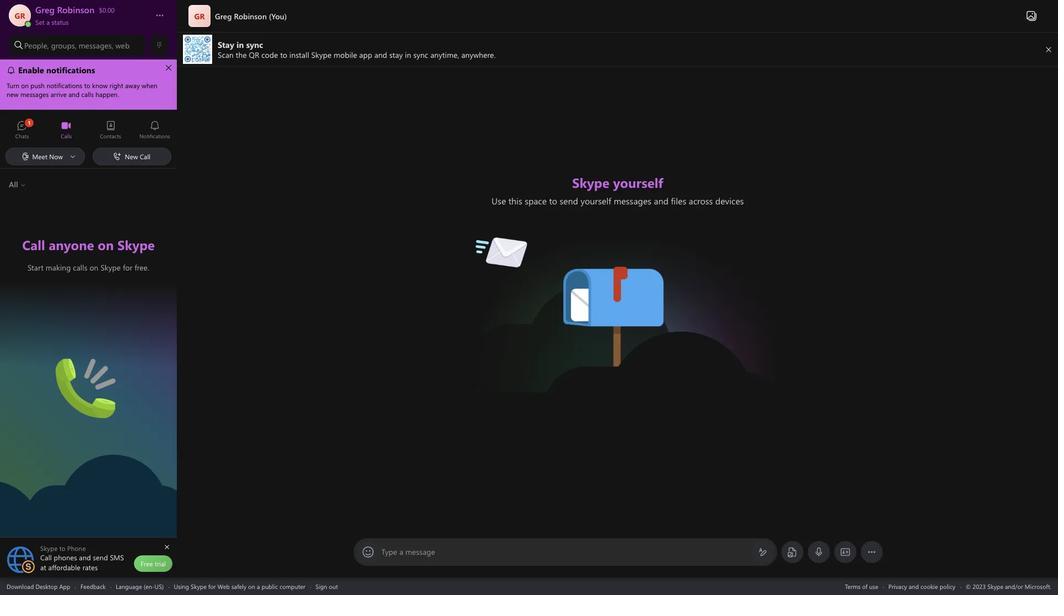Task type: locate. For each thing, give the bounding box(es) containing it.
download desktop app
[[7, 582, 70, 591]]

set
[[35, 18, 44, 26]]

feedback link
[[80, 582, 106, 591]]

(en-
[[144, 582, 155, 591]]

a inside button
[[46, 18, 50, 26]]

0 vertical spatial a
[[46, 18, 50, 26]]

2 vertical spatial a
[[257, 582, 260, 591]]

a right on
[[257, 582, 260, 591]]

computer
[[280, 582, 305, 591]]

and
[[909, 582, 919, 591]]

public
[[262, 582, 278, 591]]

language (en-us)
[[116, 582, 164, 591]]

us)
[[155, 582, 164, 591]]

a
[[46, 18, 50, 26], [399, 547, 403, 557], [257, 582, 260, 591]]

0 horizontal spatial a
[[46, 18, 50, 26]]

a right type
[[399, 547, 403, 557]]

canyoutalk
[[55, 352, 97, 364]]

messages,
[[79, 40, 113, 50]]

on
[[248, 582, 255, 591]]

1 vertical spatial a
[[399, 547, 403, 557]]

feedback
[[80, 582, 106, 591]]

people, groups, messages, web
[[24, 40, 130, 50]]

type a message
[[381, 547, 435, 557]]

type
[[381, 547, 397, 557]]

tab list
[[0, 116, 177, 146]]

people, groups, messages, web button
[[9, 35, 146, 55]]

web
[[218, 582, 230, 591]]

desktop
[[35, 582, 58, 591]]

using
[[174, 582, 189, 591]]

a right set
[[46, 18, 50, 26]]

safely
[[231, 582, 247, 591]]

2 horizontal spatial a
[[399, 547, 403, 557]]



Task type: describe. For each thing, give the bounding box(es) containing it.
message
[[405, 547, 435, 557]]

privacy and cookie policy link
[[889, 582, 956, 591]]

Type a message text field
[[382, 547, 750, 558]]

language
[[116, 582, 142, 591]]

terms of use
[[845, 582, 879, 591]]

a for status
[[46, 18, 50, 26]]

1 horizontal spatial a
[[257, 582, 260, 591]]

of
[[862, 582, 868, 591]]

terms
[[845, 582, 861, 591]]

download
[[7, 582, 34, 591]]

for
[[208, 582, 216, 591]]

policy
[[940, 582, 956, 591]]

sign out link
[[316, 582, 338, 591]]

web
[[115, 40, 130, 50]]

language (en-us) link
[[116, 582, 164, 591]]

out
[[329, 582, 338, 591]]

using skype for web safely on a public computer link
[[174, 582, 305, 591]]

a for message
[[399, 547, 403, 557]]

skype
[[191, 582, 207, 591]]

set a status button
[[35, 15, 144, 26]]

groups,
[[51, 40, 77, 50]]

privacy and cookie policy
[[889, 582, 956, 591]]

app
[[59, 582, 70, 591]]

people,
[[24, 40, 49, 50]]

using skype for web safely on a public computer
[[174, 582, 305, 591]]

set a status
[[35, 18, 69, 26]]

cookie
[[921, 582, 938, 591]]

sign out
[[316, 582, 338, 591]]

sign
[[316, 582, 327, 591]]

terms of use link
[[845, 582, 879, 591]]

privacy
[[889, 582, 907, 591]]

use
[[869, 582, 879, 591]]

status
[[51, 18, 69, 26]]

download desktop app link
[[7, 582, 70, 591]]



Task type: vqa. For each thing, say whether or not it's contained in the screenshot.
"tab list"
yes



